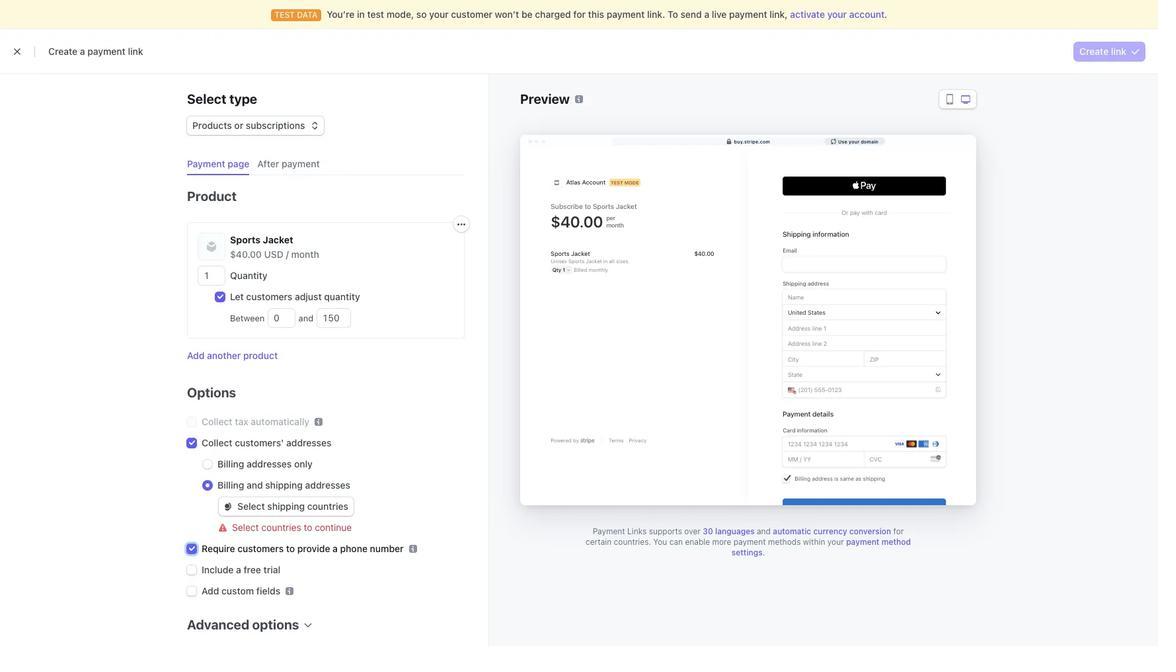 Task type: locate. For each thing, give the bounding box(es) containing it.
to inside alert
[[304, 522, 312, 533]]

add for add custom fields
[[202, 585, 219, 597]]

shipping down billing and shipping addresses
[[267, 501, 305, 512]]

billing
[[218, 458, 244, 470], [218, 479, 244, 491]]

0 vertical spatial .
[[885, 9, 888, 20]]

to down select countries to continue on the left of the page
[[286, 543, 295, 554]]

your right use
[[849, 139, 860, 144]]

1 vertical spatial svg image
[[224, 503, 232, 511]]

for up method
[[894, 526, 904, 536]]

test
[[367, 9, 384, 20]]

0 vertical spatial customers
[[246, 291, 293, 302]]

addresses down the collect customers' addresses
[[247, 458, 292, 470]]

0 horizontal spatial payment
[[187, 158, 225, 169]]

add inside button
[[187, 350, 205, 361]]

$40.00
[[230, 249, 262, 260]]

link,
[[770, 9, 788, 20]]

select shipping countries
[[237, 501, 348, 512]]

svg image
[[458, 221, 466, 228], [224, 503, 232, 511]]

and up methods
[[757, 526, 771, 536]]

2 vertical spatial select
[[232, 522, 259, 533]]

0 vertical spatial select
[[187, 91, 226, 106]]

1 vertical spatial shipping
[[267, 501, 305, 512]]

in
[[357, 9, 365, 20]]

0 horizontal spatial and
[[247, 479, 263, 491]]

select inside "button"
[[237, 501, 265, 512]]

account
[[850, 9, 885, 20]]

1 vertical spatial for
[[894, 526, 904, 536]]

automatically
[[251, 416, 310, 427]]

another
[[207, 350, 241, 361]]

can
[[670, 537, 683, 547]]

0 horizontal spatial create
[[48, 46, 77, 57]]

0 vertical spatial shipping
[[265, 479, 303, 491]]

activate
[[791, 9, 825, 20]]

/
[[286, 249, 289, 260]]

2 vertical spatial and
[[757, 526, 771, 536]]

for left this
[[574, 9, 586, 20]]

create inside button
[[1080, 46, 1109, 57]]

supports
[[649, 526, 682, 536]]

billing down the customers' on the left bottom of page
[[218, 458, 244, 470]]

collect
[[202, 416, 233, 427], [202, 437, 233, 448]]

payment inside button
[[187, 158, 225, 169]]

1 create from the left
[[48, 46, 77, 57]]

0 horizontal spatial countries
[[261, 522, 301, 533]]

0 vertical spatial add
[[187, 350, 205, 361]]

to up 'require customers to provide a phone number'
[[304, 522, 312, 533]]

addresses
[[286, 437, 332, 448], [247, 458, 292, 470], [305, 479, 351, 491]]

options
[[252, 617, 299, 632]]

your inside 'for certain countries. you can enable more payment methods within your'
[[828, 537, 844, 547]]

0 vertical spatial svg image
[[458, 221, 466, 228]]

a
[[705, 9, 710, 20], [80, 46, 85, 57], [333, 543, 338, 554], [236, 564, 241, 575]]

select up require
[[232, 522, 259, 533]]

customer
[[451, 9, 493, 20]]

0 vertical spatial and
[[296, 313, 316, 323]]

tax
[[235, 416, 248, 427]]

collect left tax
[[202, 416, 233, 427]]

1 horizontal spatial and
[[296, 313, 316, 323]]

2 billing from the top
[[218, 479, 244, 491]]

advanced
[[187, 617, 249, 632]]

settings
[[732, 548, 763, 558]]

payment links supports over 30 languages and automatic currency conversion
[[593, 526, 892, 536]]

add
[[187, 350, 205, 361], [202, 585, 219, 597]]

trial
[[264, 564, 280, 575]]

2 collect from the top
[[202, 437, 233, 448]]

0 horizontal spatial svg image
[[224, 503, 232, 511]]

0 vertical spatial countries
[[307, 501, 348, 512]]

include
[[202, 564, 234, 575]]

collect customers' addresses
[[202, 437, 332, 448]]

link
[[128, 46, 143, 57], [1112, 46, 1127, 57]]

your right activate
[[828, 9, 847, 20]]

use your domain button
[[825, 138, 886, 145]]

1 horizontal spatial for
[[894, 526, 904, 536]]

to for provide
[[286, 543, 295, 554]]

countries up continue
[[307, 501, 348, 512]]

customers up the free
[[238, 543, 284, 554]]

addresses down only
[[305, 479, 351, 491]]

subscriptions
[[246, 120, 305, 131]]

month
[[291, 249, 319, 260]]

after
[[257, 158, 279, 169]]

0 horizontal spatial link
[[128, 46, 143, 57]]

advanced options button
[[182, 608, 312, 634]]

1 vertical spatial .
[[763, 548, 765, 558]]

select
[[187, 91, 226, 106], [237, 501, 265, 512], [232, 522, 259, 533]]

1 horizontal spatial create
[[1080, 46, 1109, 57]]

payment page
[[187, 158, 250, 169]]

be
[[522, 9, 533, 20]]

countries.
[[614, 537, 651, 547]]

customers for require
[[238, 543, 284, 554]]

collect left the customers' on the left bottom of page
[[202, 437, 233, 448]]

1 horizontal spatial payment
[[593, 526, 625, 536]]

and down adjust
[[296, 313, 316, 323]]

0 vertical spatial for
[[574, 9, 586, 20]]

1 horizontal spatial to
[[304, 522, 312, 533]]

payment
[[187, 158, 225, 169], [593, 526, 625, 536]]

select type
[[187, 91, 257, 106]]

jacket
[[263, 234, 293, 245]]

your inside button
[[849, 139, 860, 144]]

you're in test mode, so your customer won't be charged for this payment link. to send a live payment link, activate your account .
[[327, 9, 888, 20]]

automatic currency conversion link
[[773, 526, 892, 536]]

to
[[668, 9, 678, 20]]

payment left page
[[187, 158, 225, 169]]

create for create link
[[1080, 46, 1109, 57]]

1 vertical spatial select
[[237, 501, 265, 512]]

1 collect from the top
[[202, 416, 233, 427]]

certain
[[586, 537, 612, 547]]

languages
[[716, 526, 755, 536]]

adjust
[[295, 291, 322, 302]]

create for create a payment link
[[48, 46, 77, 57]]

type
[[229, 91, 257, 106]]

1 horizontal spatial link
[[1112, 46, 1127, 57]]

charged
[[535, 9, 571, 20]]

enable
[[685, 537, 710, 547]]

continue
[[315, 522, 352, 533]]

select up products
[[187, 91, 226, 106]]

product
[[243, 350, 278, 361]]

select for select countries to continue
[[232, 522, 259, 533]]

currency
[[814, 526, 848, 536]]

let customers adjust quantity
[[230, 291, 360, 302]]

billing and shipping addresses
[[218, 479, 351, 491]]

select down billing and shipping addresses
[[237, 501, 265, 512]]

Maximum adjustable quantity number field
[[317, 309, 350, 327]]

0 vertical spatial payment
[[187, 158, 225, 169]]

only
[[294, 458, 313, 470]]

1 horizontal spatial countries
[[307, 501, 348, 512]]

over
[[685, 526, 701, 536]]

countries inside "button"
[[307, 501, 348, 512]]

payment up certain
[[593, 526, 625, 536]]

1 vertical spatial customers
[[238, 543, 284, 554]]

0 vertical spatial collect
[[202, 416, 233, 427]]

billing for billing addresses only
[[218, 458, 244, 470]]

payment inside button
[[282, 158, 320, 169]]

to
[[304, 522, 312, 533], [286, 543, 295, 554]]

1 vertical spatial countries
[[261, 522, 301, 533]]

1 billing from the top
[[218, 458, 244, 470]]

product
[[187, 188, 237, 204]]

0 horizontal spatial to
[[286, 543, 295, 554]]

so
[[417, 9, 427, 20]]

1 vertical spatial payment
[[593, 526, 625, 536]]

Quantity number field
[[198, 267, 225, 285]]

countries down select shipping countries "button"
[[261, 522, 301, 533]]

0 vertical spatial to
[[304, 522, 312, 533]]

add left the 'another'
[[187, 350, 205, 361]]

1 vertical spatial add
[[202, 585, 219, 597]]

1 vertical spatial collect
[[202, 437, 233, 448]]

your down the automatic currency conversion link
[[828, 537, 844, 547]]

0 vertical spatial billing
[[218, 458, 244, 470]]

30 languages link
[[703, 526, 755, 536]]

addresses up only
[[286, 437, 332, 448]]

shipping up select shipping countries "button"
[[265, 479, 303, 491]]

payment
[[607, 9, 645, 20], [729, 9, 768, 20], [87, 46, 126, 57], [282, 158, 320, 169], [734, 537, 766, 547], [847, 537, 880, 547]]

for
[[574, 9, 586, 20], [894, 526, 904, 536]]

customers up minimum adjustable quantity number field
[[246, 291, 293, 302]]

add down include
[[202, 585, 219, 597]]

let
[[230, 291, 244, 302]]

1 vertical spatial to
[[286, 543, 295, 554]]

customers
[[246, 291, 293, 302], [238, 543, 284, 554]]

add for add another product
[[187, 350, 205, 361]]

select inside alert
[[232, 522, 259, 533]]

billing down billing addresses only
[[218, 479, 244, 491]]

free
[[244, 564, 261, 575]]

billing addresses only
[[218, 458, 313, 470]]

and down billing addresses only
[[247, 479, 263, 491]]

2 link from the left
[[1112, 46, 1127, 57]]

products
[[192, 120, 232, 131]]

payment page tab panel
[[177, 175, 470, 646]]

2 vertical spatial addresses
[[305, 479, 351, 491]]

sports jacket $40.00 usd / month
[[230, 234, 319, 260]]

2 create from the left
[[1080, 46, 1109, 57]]

countries
[[307, 501, 348, 512], [261, 522, 301, 533]]

1 vertical spatial billing
[[218, 479, 244, 491]]

add custom fields
[[202, 585, 281, 597]]



Task type: describe. For each thing, give the bounding box(es) containing it.
activate your account link
[[791, 9, 885, 20]]

products or subscriptions
[[192, 120, 305, 131]]

select for select type
[[187, 91, 226, 106]]

buy.stripe.com
[[734, 139, 770, 144]]

to for continue
[[304, 522, 312, 533]]

0 vertical spatial addresses
[[286, 437, 332, 448]]

require
[[202, 543, 235, 554]]

1 vertical spatial and
[[247, 479, 263, 491]]

sports
[[230, 234, 261, 245]]

payment method settings
[[732, 537, 911, 558]]

more
[[713, 537, 732, 547]]

payment page button
[[182, 153, 257, 175]]

select countries to continue
[[232, 522, 352, 533]]

payment for payment page
[[187, 158, 225, 169]]

methods
[[768, 537, 801, 547]]

use
[[839, 139, 848, 144]]

you
[[654, 537, 668, 547]]

mode,
[[387, 9, 414, 20]]

this
[[588, 9, 605, 20]]

collect for collect customers' addresses
[[202, 437, 233, 448]]

for certain countries. you can enable more payment methods within your
[[586, 526, 904, 547]]

billing for billing and shipping addresses
[[218, 479, 244, 491]]

preview
[[520, 91, 570, 106]]

use your domain
[[839, 139, 879, 144]]

30
[[703, 526, 713, 536]]

won't
[[495, 9, 519, 20]]

live
[[712, 9, 727, 20]]

payment link settings tab list
[[182, 153, 465, 175]]

include a free trial
[[202, 564, 280, 575]]

create a payment link
[[48, 46, 143, 57]]

options
[[187, 385, 236, 400]]

within
[[803, 537, 826, 547]]

link inside button
[[1112, 46, 1127, 57]]

1 horizontal spatial .
[[885, 9, 888, 20]]

for inside 'for certain countries. you can enable more payment methods within your'
[[894, 526, 904, 536]]

or
[[234, 120, 243, 131]]

link.
[[647, 9, 666, 20]]

payment inside payment method settings
[[847, 537, 880, 547]]

customers'
[[235, 437, 284, 448]]

create link button
[[1075, 42, 1145, 61]]

conversion
[[850, 526, 892, 536]]

number
[[370, 543, 404, 554]]

require customers to provide a phone number
[[202, 543, 404, 554]]

customers for let
[[246, 291, 293, 302]]

1 link from the left
[[128, 46, 143, 57]]

fields
[[257, 585, 281, 597]]

add another product
[[187, 350, 278, 361]]

payment for payment links supports over 30 languages and automatic currency conversion
[[593, 526, 625, 536]]

send
[[681, 9, 702, 20]]

quantity
[[324, 291, 360, 302]]

1 horizontal spatial svg image
[[458, 221, 466, 228]]

Minimum adjustable quantity number field
[[269, 309, 295, 327]]

quantity
[[230, 270, 268, 281]]

phone
[[340, 543, 368, 554]]

2 horizontal spatial and
[[757, 526, 771, 536]]

custom
[[222, 585, 254, 597]]

select shipping countries button
[[219, 497, 354, 516]]

after payment
[[257, 158, 320, 169]]

collect for collect tax automatically
[[202, 416, 233, 427]]

svg image inside select shipping countries "button"
[[224, 503, 232, 511]]

shipping inside "button"
[[267, 501, 305, 512]]

links
[[628, 526, 647, 536]]

advanced options
[[187, 617, 299, 632]]

collect tax automatically
[[202, 416, 310, 427]]

automatic
[[773, 526, 812, 536]]

usd
[[264, 249, 284, 260]]

products or subscriptions button
[[187, 114, 324, 135]]

select countries to continue alert
[[219, 521, 465, 534]]

0 horizontal spatial for
[[574, 9, 586, 20]]

create link
[[1080, 46, 1127, 57]]

page
[[228, 158, 250, 169]]

payment inside 'for certain countries. you can enable more payment methods within your'
[[734, 537, 766, 547]]

domain
[[861, 139, 879, 144]]

1 vertical spatial addresses
[[247, 458, 292, 470]]

0 horizontal spatial .
[[763, 548, 765, 558]]

payment method settings link
[[732, 537, 911, 558]]

method
[[882, 537, 911, 547]]

provide
[[297, 543, 330, 554]]

countries inside alert
[[261, 522, 301, 533]]

your right so
[[429, 9, 449, 20]]

select for select shipping countries
[[237, 501, 265, 512]]

after payment button
[[252, 153, 328, 175]]

between
[[230, 313, 267, 323]]

add another product button
[[187, 349, 278, 362]]



Task type: vqa. For each thing, say whether or not it's contained in the screenshot.
Events
no



